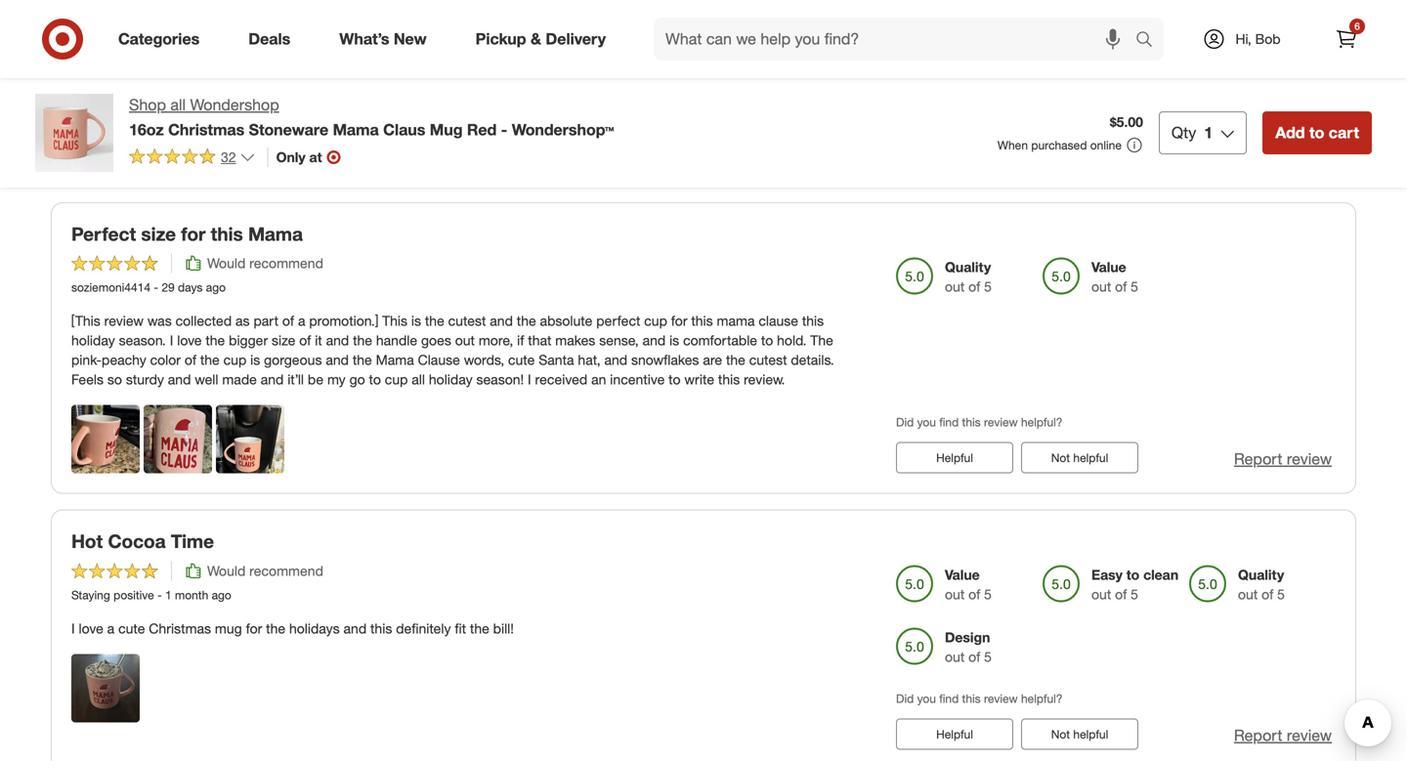 Task type: describe. For each thing, give the bounding box(es) containing it.
not helpful button for perfect size for this mama
[[1021, 442, 1139, 474]]

0 horizontal spatial 1
[[165, 588, 172, 602]]

with photos
[[1272, 80, 1357, 99]]

would recommend for hot cocoa time
[[207, 562, 323, 580]]

only at
[[276, 148, 322, 166]]

helpful for perfect size for this mama
[[936, 451, 973, 465]]

not helpful button for hot cocoa time
[[1021, 719, 1139, 750]]

helpful for hot cocoa time
[[936, 727, 973, 742]]

0 vertical spatial value out of 5
[[1092, 259, 1139, 295]]

wondershop™
[[512, 120, 614, 139]]

red
[[467, 120, 497, 139]]

[this
[[71, 312, 100, 330]]

received
[[535, 371, 588, 388]]

0 horizontal spatial holiday
[[71, 332, 115, 349]]

santa
[[539, 352, 574, 369]]

made
[[222, 371, 257, 388]]

holidays
[[289, 620, 340, 637]]

6 link
[[1325, 18, 1368, 61]]

and up my at left
[[326, 352, 349, 369]]

details.
[[791, 352, 834, 369]]

and left "it'll"
[[261, 371, 284, 388]]

pickup & delivery link
[[459, 18, 630, 61]]

2 vertical spatial is
[[250, 352, 260, 369]]

- inside "shop all wondershop 16oz christmas stoneware mama claus mug red - wondershop™"
[[501, 120, 508, 139]]

$5.00
[[1110, 114, 1143, 131]]

wondershop
[[190, 95, 279, 114]]

feels
[[71, 371, 104, 388]]

2 horizontal spatial cup
[[644, 312, 667, 330]]

find for hot cocoa time
[[939, 691, 959, 706]]

soziemoni4414 - 29 days ago
[[71, 280, 226, 295]]

report for perfect size for this mama
[[1234, 450, 1283, 469]]

the up goes
[[425, 312, 444, 330]]

mama inside "shop all wondershop 16oz christmas stoneware mama claus mug red - wondershop™"
[[333, 120, 379, 139]]

not helpful for perfect size for this mama
[[1051, 451, 1109, 465]]

out inside design out of 5
[[945, 648, 965, 666]]

deals link
[[232, 18, 315, 61]]

pickup & delivery
[[476, 29, 606, 48]]

2 horizontal spatial is
[[670, 332, 679, 349]]

that
[[528, 332, 552, 349]]

1 horizontal spatial holiday
[[429, 371, 473, 388]]

bob
[[1256, 30, 1281, 47]]

pickup
[[476, 29, 526, 48]]

the right are at the top of the page
[[726, 352, 746, 369]]

bill!
[[493, 620, 514, 637]]

0 horizontal spatial value
[[945, 566, 980, 583]]

1 horizontal spatial is
[[411, 312, 421, 330]]

bigger
[[229, 332, 268, 349]]

a inside button
[[697, 2, 703, 17]]

report for hot cocoa time
[[1234, 726, 1283, 745]]

add to cart
[[1276, 123, 1359, 142]]

0 vertical spatial for
[[181, 223, 206, 245]]

find for perfect size for this mama
[[939, 415, 959, 430]]

16oz
[[129, 120, 164, 139]]

mug
[[430, 120, 463, 139]]

are
[[703, 352, 722, 369]]

my
[[327, 371, 346, 388]]

write
[[685, 371, 714, 388]]

to down clause
[[761, 332, 773, 349]]

2 horizontal spatial i
[[528, 371, 531, 388]]

0 vertical spatial 1
[[1204, 123, 1213, 142]]

more,
[[479, 332, 513, 349]]

snowflakes
[[631, 352, 699, 369]]

words,
[[464, 352, 504, 369]]

1 vertical spatial quality
[[1238, 566, 1285, 583]]

search button
[[1127, 18, 1174, 65]]

32
[[221, 148, 236, 166]]

stoneware
[[249, 120, 329, 139]]

all inside "shop all wondershop 16oz christmas stoneware mama claus mug red - wondershop™"
[[170, 95, 186, 114]]

guest review image 2 of 3, zoom in image
[[144, 405, 212, 474]]

add
[[1276, 123, 1305, 142]]

when
[[998, 138, 1028, 152]]

report review for perfect size for this mama
[[1234, 450, 1332, 469]]

write a review button
[[656, 0, 752, 25]]

cart
[[1329, 123, 1359, 142]]

shop
[[129, 95, 166, 114]]

0 vertical spatial i
[[170, 332, 173, 349]]

hi, bob
[[1236, 30, 1281, 47]]

christmas for stoneware
[[168, 120, 245, 139]]

claus
[[383, 120, 425, 139]]

so
[[107, 371, 122, 388]]

new
[[394, 29, 427, 48]]

0 horizontal spatial a
[[107, 620, 115, 637]]

6
[[1355, 20, 1360, 32]]

comfortable
[[683, 332, 757, 349]]

easy to clean out of 5
[[1092, 566, 1179, 603]]

days
[[178, 280, 203, 295]]

sense,
[[599, 332, 639, 349]]

2 vertical spatial -
[[157, 588, 162, 602]]

i love a cute christmas mug for the holidays and this definitely fit the bill!
[[71, 620, 514, 637]]

did for hot cocoa time
[[896, 691, 914, 706]]

pink-
[[71, 352, 102, 369]]

season.
[[119, 332, 166, 349]]

search
[[1127, 31, 1174, 50]]

positive
[[113, 588, 154, 602]]

recommend for hot cocoa time
[[249, 562, 323, 580]]

add to cart button
[[1263, 111, 1372, 154]]

5 inside easy to clean out of 5
[[1131, 586, 1139, 603]]

32 link
[[129, 147, 256, 170]]

easy
[[1092, 566, 1123, 583]]

5 inside design out of 5
[[984, 648, 992, 666]]

the up go
[[353, 352, 372, 369]]

the up well at the left
[[200, 352, 220, 369]]

0 horizontal spatial cutest
[[448, 312, 486, 330]]

1 vertical spatial value out of 5
[[945, 566, 992, 603]]

hot cocoa time
[[71, 530, 214, 553]]

for inside "[this review was collected as part of a promotion.] this is the cutest and the absolute perfect cup for this mama clause this holiday season. i love the bigger size of it and the handle goes out more, if that makes sense, and is comfortable to hold. the pink-peachy color of the cup is gorgeous and the mama clause words, cute santa hat, and snowflakes are the cutest details. feels so sturdy and well made and it'll be my go to cup all holiday season! i received an incentive to write this review."
[[671, 312, 688, 330]]

cocoa
[[108, 530, 166, 553]]

clean
[[1144, 566, 1179, 583]]

goes
[[421, 332, 451, 349]]

it'll
[[288, 371, 304, 388]]

handle
[[376, 332, 417, 349]]

incentive
[[610, 371, 665, 388]]

29
[[162, 280, 175, 295]]

month
[[175, 588, 208, 602]]

2 vertical spatial i
[[71, 620, 75, 637]]

fit
[[455, 620, 466, 637]]

to down snowflakes
[[669, 371, 681, 388]]

out inside "[this review was collected as part of a promotion.] this is the cutest and the absolute perfect cup for this mama clause this holiday season. i love the bigger size of it and the handle goes out more, if that makes sense, and is comfortable to hold. the pink-peachy color of the cup is gorgeous and the mama clause words, cute santa hat, and snowflakes are the cutest details. feels so sturdy and well made and it'll be my go to cup all holiday season! i received an incentive to write this review."
[[455, 332, 475, 349]]

design
[[945, 629, 990, 646]]

would recommend for perfect size for this mama
[[207, 255, 323, 272]]

What can we help you find? suggestions appear below search field
[[654, 18, 1141, 61]]

0 vertical spatial ago
[[206, 280, 226, 295]]

all inside "[this review was collected as part of a promotion.] this is the cutest and the absolute perfect cup for this mama clause this holiday season. i love the bigger size of it and the handle goes out more, if that makes sense, and is comfortable to hold. the pink-peachy color of the cup is gorgeous and the mama clause words, cute santa hat, and snowflakes are the cutest details. feels so sturdy and well made and it'll be my go to cup all holiday season! i received an incentive to write this review."
[[412, 371, 425, 388]]

&
[[531, 29, 541, 48]]

did you find this review helpful? for perfect size for this mama
[[896, 415, 1063, 430]]

[this review was collected as part of a promotion.] this is the cutest and the absolute perfect cup for this mama clause this holiday season. i love the bigger size of it and the handle goes out more, if that makes sense, and is comfortable to hold. the pink-peachy color of the cup is gorgeous and the mama clause words, cute santa hat, and snowflakes are the cutest details. feels so sturdy and well made and it'll be my go to cup all holiday season! i received an incentive to write this review.
[[71, 312, 834, 388]]

to inside easy to clean out of 5
[[1127, 566, 1140, 583]]

and up the more,
[[490, 312, 513, 330]]

categories link
[[102, 18, 224, 61]]

the down collected
[[206, 332, 225, 349]]

image of 16oz christmas stoneware mama claus mug red - wondershop™ image
[[35, 94, 113, 172]]

and right the "holidays"
[[344, 620, 367, 637]]

not helpful for hot cocoa time
[[1051, 727, 1109, 742]]

report review button for perfect size for this mama
[[1234, 448, 1332, 471]]

1 horizontal spatial for
[[246, 620, 262, 637]]

write a review
[[664, 2, 743, 17]]

what's new link
[[323, 18, 451, 61]]

sturdy
[[126, 371, 164, 388]]

season!
[[476, 371, 524, 388]]

well
[[195, 371, 218, 388]]

1 vertical spatial mama
[[248, 223, 303, 245]]

1 horizontal spatial cutest
[[749, 352, 787, 369]]



Task type: vqa. For each thing, say whether or not it's contained in the screenshot.
your
no



Task type: locate. For each thing, give the bounding box(es) containing it.
mama inside "[this review was collected as part of a promotion.] this is the cutest and the absolute perfect cup for this mama clause this holiday season. i love the bigger size of it and the handle goes out more, if that makes sense, and is comfortable to hold. the pink-peachy color of the cup is gorgeous and the mama clause words, cute santa hat, and snowflakes are the cutest details. feels so sturdy and well made and it'll be my go to cup all holiday season! i received an incentive to write this review."
[[376, 352, 414, 369]]

1 vertical spatial cutest
[[749, 352, 787, 369]]

cutest up review.
[[749, 352, 787, 369]]

1 vertical spatial quality out of 5
[[1238, 566, 1285, 603]]

1 vertical spatial cup
[[223, 352, 247, 369]]

helpful? for hot cocoa time
[[1021, 691, 1063, 706]]

0 vertical spatial cutest
[[448, 312, 486, 330]]

and
[[490, 312, 513, 330], [326, 332, 349, 349], [643, 332, 666, 349], [326, 352, 349, 369], [604, 352, 628, 369], [168, 371, 191, 388], [261, 371, 284, 388], [344, 620, 367, 637]]

2 not helpful from the top
[[1051, 727, 1109, 742]]

mama left claus
[[333, 120, 379, 139]]

hot
[[71, 530, 103, 553]]

1 did you find this review helpful? from the top
[[896, 415, 1063, 430]]

helpful
[[1073, 451, 1109, 465], [1073, 727, 1109, 742]]

guest review image 1 of 3, zoom in image
[[71, 405, 140, 474]]

would for time
[[207, 562, 246, 580]]

1 vertical spatial report review button
[[1234, 725, 1332, 747]]

2 would recommend from the top
[[207, 562, 323, 580]]

1 vertical spatial a
[[298, 312, 305, 330]]

you for perfect size for this mama
[[917, 415, 936, 430]]

photos
[[1308, 80, 1357, 99]]

part
[[254, 312, 279, 330]]

helpful? for perfect size for this mama
[[1021, 415, 1063, 430]]

0 vertical spatial helpful button
[[896, 442, 1013, 474]]

1 vertical spatial value
[[945, 566, 980, 583]]

you
[[917, 415, 936, 430], [917, 691, 936, 706]]

0 vertical spatial cup
[[644, 312, 667, 330]]

1 left month at the left of page
[[165, 588, 172, 602]]

2 would from the top
[[207, 562, 246, 580]]

mama
[[717, 312, 755, 330]]

out inside easy to clean out of 5
[[1092, 586, 1111, 603]]

1 helpful button from the top
[[896, 442, 1013, 474]]

1 vertical spatial not helpful button
[[1021, 719, 1139, 750]]

2 horizontal spatial a
[[697, 2, 703, 17]]

ago right "days"
[[206, 280, 226, 295]]

i
[[170, 332, 173, 349], [528, 371, 531, 388], [71, 620, 75, 637]]

to right go
[[369, 371, 381, 388]]

0 vertical spatial would
[[207, 255, 246, 272]]

did for perfect size for this mama
[[896, 415, 914, 430]]

1 would from the top
[[207, 255, 246, 272]]

2 vertical spatial a
[[107, 620, 115, 637]]

and right it
[[326, 332, 349, 349]]

review.
[[744, 371, 785, 388]]

helpful button
[[896, 442, 1013, 474], [896, 719, 1013, 750]]

christmas
[[168, 120, 245, 139], [149, 620, 211, 637]]

christmas inside "shop all wondershop 16oz christmas stoneware mama claus mug red - wondershop™"
[[168, 120, 245, 139]]

1 vertical spatial helpful?
[[1021, 691, 1063, 706]]

2 vertical spatial cup
[[385, 371, 408, 388]]

staying
[[71, 588, 110, 602]]

1 not helpful button from the top
[[1021, 442, 1139, 474]]

purchased
[[1031, 138, 1087, 152]]

hi,
[[1236, 30, 1252, 47]]

this
[[211, 223, 243, 245], [691, 312, 713, 330], [802, 312, 824, 330], [718, 371, 740, 388], [962, 415, 981, 430], [370, 620, 392, 637], [962, 691, 981, 706]]

1 vertical spatial size
[[272, 332, 295, 349]]

0 horizontal spatial quality
[[945, 259, 991, 276]]

1 vertical spatial did you find this review helpful?
[[896, 691, 1063, 706]]

write
[[664, 2, 693, 17]]

1 horizontal spatial quality out of 5
[[1238, 566, 1285, 603]]

0 vertical spatial not helpful
[[1051, 451, 1109, 465]]

1 report review button from the top
[[1234, 448, 1332, 471]]

all down clause
[[412, 371, 425, 388]]

2 helpful? from the top
[[1021, 691, 1063, 706]]

1 vertical spatial would recommend
[[207, 562, 323, 580]]

the up if
[[517, 312, 536, 330]]

be
[[308, 371, 324, 388]]

1 did from the top
[[896, 415, 914, 430]]

recommend for perfect size for this mama
[[249, 255, 323, 272]]

review
[[707, 2, 743, 17], [104, 312, 144, 330], [984, 415, 1018, 430], [1287, 450, 1332, 469], [984, 691, 1018, 706], [1287, 726, 1332, 745]]

report review
[[1234, 450, 1332, 469], [1234, 726, 1332, 745]]

would recommend up i love a cute christmas mug for the holidays and this definitely fit the bill!
[[207, 562, 323, 580]]

did you find this review helpful? for hot cocoa time
[[896, 691, 1063, 706]]

cute inside "[this review was collected as part of a promotion.] this is the cutest and the absolute perfect cup for this mama clause this holiday season. i love the bigger size of it and the handle goes out more, if that makes sense, and is comfortable to hold. the pink-peachy color of the cup is gorgeous and the mama clause words, cute santa hat, and snowflakes are the cutest details. feels so sturdy and well made and it'll be my go to cup all holiday season! i received an incentive to write this review."
[[508, 352, 535, 369]]

size
[[141, 223, 176, 245], [272, 332, 295, 349]]

makes
[[555, 332, 595, 349]]

1 horizontal spatial cute
[[508, 352, 535, 369]]

0 vertical spatial recommend
[[249, 255, 323, 272]]

1 vertical spatial is
[[670, 332, 679, 349]]

color
[[150, 352, 181, 369]]

0 vertical spatial would recommend
[[207, 255, 323, 272]]

helpful button for perfect size for this mama
[[896, 442, 1013, 474]]

recommend up i love a cute christmas mug for the holidays and this definitely fit the bill!
[[249, 562, 323, 580]]

size up gorgeous
[[272, 332, 295, 349]]

0 vertical spatial mama
[[333, 120, 379, 139]]

0 horizontal spatial i
[[71, 620, 75, 637]]

christmas for mug
[[149, 620, 211, 637]]

delivery
[[546, 29, 606, 48]]

1 horizontal spatial size
[[272, 332, 295, 349]]

is up snowflakes
[[670, 332, 679, 349]]

a down staying
[[107, 620, 115, 637]]

0 horizontal spatial cute
[[118, 620, 145, 637]]

1 vertical spatial not
[[1051, 727, 1070, 742]]

with
[[1272, 80, 1304, 99]]

1 would recommend from the top
[[207, 255, 323, 272]]

report review for hot cocoa time
[[1234, 726, 1332, 745]]

to right easy
[[1127, 566, 1140, 583]]

1 vertical spatial find
[[939, 691, 959, 706]]

1 vertical spatial cute
[[118, 620, 145, 637]]

out
[[945, 278, 965, 295], [1092, 278, 1111, 295], [455, 332, 475, 349], [945, 586, 965, 603], [1092, 586, 1111, 603], [1238, 586, 1258, 603], [945, 648, 965, 666]]

1 right qty
[[1204, 123, 1213, 142]]

1 find from the top
[[939, 415, 959, 430]]

1 vertical spatial helpful
[[936, 727, 973, 742]]

-
[[501, 120, 508, 139], [154, 280, 158, 295], [157, 588, 162, 602]]

not for perfect size for this mama
[[1051, 451, 1070, 465]]

1 not from the top
[[1051, 451, 1070, 465]]

0 horizontal spatial cup
[[223, 352, 247, 369]]

2 horizontal spatial for
[[671, 312, 688, 330]]

the down promotion.]
[[353, 332, 372, 349]]

the
[[810, 332, 833, 349]]

1 report from the top
[[1234, 450, 1283, 469]]

0 vertical spatial -
[[501, 120, 508, 139]]

cute down positive
[[118, 620, 145, 637]]

1 vertical spatial did
[[896, 691, 914, 706]]

to right add
[[1310, 123, 1325, 142]]

hat,
[[578, 352, 601, 369]]

2 helpful button from the top
[[896, 719, 1013, 750]]

would for for
[[207, 255, 246, 272]]

0 horizontal spatial all
[[170, 95, 186, 114]]

peachy
[[102, 352, 146, 369]]

0 vertical spatial all
[[170, 95, 186, 114]]

review inside "[this review was collected as part of a promotion.] this is the cutest and the absolute perfect cup for this mama clause this holiday season. i love the bigger size of it and the handle goes out more, if that makes sense, and is comfortable to hold. the pink-peachy color of the cup is gorgeous and the mama clause words, cute santa hat, and snowflakes are the cutest details. feels so sturdy and well made and it'll be my go to cup all holiday season! i received an incentive to write this review."
[[104, 312, 144, 330]]

online
[[1090, 138, 1122, 152]]

0 vertical spatial size
[[141, 223, 176, 245]]

would recommend up part
[[207, 255, 323, 272]]

0 vertical spatial report review
[[1234, 450, 1332, 469]]

what's
[[339, 29, 389, 48]]

recommend
[[249, 255, 323, 272], [249, 562, 323, 580]]

review inside write a review button
[[707, 2, 743, 17]]

cute down if
[[508, 352, 535, 369]]

0 horizontal spatial love
[[79, 620, 103, 637]]

holiday down clause
[[429, 371, 473, 388]]

was
[[148, 312, 172, 330]]

if
[[517, 332, 524, 349]]

2 not from the top
[[1051, 727, 1070, 742]]

1 vertical spatial holiday
[[429, 371, 473, 388]]

2 did you find this review helpful? from the top
[[896, 691, 1063, 706]]

1 vertical spatial would
[[207, 562, 246, 580]]

0 vertical spatial is
[[411, 312, 421, 330]]

1 helpful? from the top
[[1021, 415, 1063, 430]]

definitely
[[396, 620, 451, 637]]

absolute
[[540, 312, 593, 330]]

all right shop
[[170, 95, 186, 114]]

helpful for hot cocoa time
[[1073, 727, 1109, 742]]

1 vertical spatial -
[[154, 280, 158, 295]]

1 horizontal spatial all
[[412, 371, 425, 388]]

report review button for hot cocoa time
[[1234, 725, 1332, 747]]

ago
[[206, 280, 226, 295], [212, 588, 231, 602]]

the right fit
[[470, 620, 489, 637]]

size up 29
[[141, 223, 176, 245]]

christmas up 32 link
[[168, 120, 245, 139]]

qty
[[1172, 123, 1197, 142]]

1 vertical spatial i
[[528, 371, 531, 388]]

and down color
[[168, 371, 191, 388]]

1 vertical spatial all
[[412, 371, 425, 388]]

is right this
[[411, 312, 421, 330]]

clause
[[418, 352, 460, 369]]

2 recommend from the top
[[249, 562, 323, 580]]

0 horizontal spatial for
[[181, 223, 206, 245]]

would up month at the left of page
[[207, 562, 246, 580]]

cup right perfect
[[644, 312, 667, 330]]

and up snowflakes
[[643, 332, 666, 349]]

2 vertical spatial for
[[246, 620, 262, 637]]

0 vertical spatial helpful?
[[1021, 415, 1063, 430]]

a inside "[this review was collected as part of a promotion.] this is the cutest and the absolute perfect cup for this mama clause this holiday season. i love the bigger size of it and the handle goes out more, if that makes sense, and is comfortable to hold. the pink-peachy color of the cup is gorgeous and the mama clause words, cute santa hat, and snowflakes are the cutest details. feels so sturdy and well made and it'll be my go to cup all holiday season! i received an incentive to write this review."
[[298, 312, 305, 330]]

clause
[[759, 312, 798, 330]]

0 horizontal spatial size
[[141, 223, 176, 245]]

to inside button
[[1310, 123, 1325, 142]]

christmas down month at the left of page
[[149, 620, 211, 637]]

1 not helpful from the top
[[1051, 451, 1109, 465]]

0 vertical spatial did
[[896, 415, 914, 430]]

2 helpful from the top
[[1073, 727, 1109, 742]]

the left the "holidays"
[[266, 620, 285, 637]]

report review button
[[1234, 448, 1332, 471], [1234, 725, 1332, 747]]

1 horizontal spatial a
[[298, 312, 305, 330]]

1 vertical spatial love
[[79, 620, 103, 637]]

shop all wondershop 16oz christmas stoneware mama claus mug red - wondershop™
[[129, 95, 614, 139]]

1
[[1204, 123, 1213, 142], [165, 588, 172, 602]]

- right red
[[501, 120, 508, 139]]

soziemoni4414
[[71, 280, 151, 295]]

perfect
[[596, 312, 641, 330]]

design out of 5
[[945, 629, 992, 666]]

i down staying
[[71, 620, 75, 637]]

love inside "[this review was collected as part of a promotion.] this is the cutest and the absolute perfect cup for this mama clause this holiday season. i love the bigger size of it and the handle goes out more, if that makes sense, and is comfortable to hold. the pink-peachy color of the cup is gorgeous and the mama clause words, cute santa hat, and snowflakes are the cutest details. feels so sturdy and well made and it'll be my go to cup all holiday season! i received an incentive to write this review."
[[177, 332, 202, 349]]

2 did from the top
[[896, 691, 914, 706]]

1 helpful from the top
[[936, 451, 973, 465]]

this
[[382, 312, 408, 330]]

hold.
[[777, 332, 807, 349]]

size inside "[this review was collected as part of a promotion.] this is the cutest and the absolute perfect cup for this mama clause this holiday season. i love the bigger size of it and the handle goes out more, if that makes sense, and is comfortable to hold. the pink-peachy color of the cup is gorgeous and the mama clause words, cute santa hat, and snowflakes are the cutest details. feels so sturdy and well made and it'll be my go to cup all holiday season! i received an incentive to write this review."
[[272, 332, 295, 349]]

0 vertical spatial value
[[1092, 259, 1127, 276]]

- right positive
[[157, 588, 162, 602]]

- left 29
[[154, 280, 158, 295]]

1 horizontal spatial love
[[177, 332, 202, 349]]

love
[[177, 332, 202, 349], [79, 620, 103, 637]]

and down the sense,
[[604, 352, 628, 369]]

perfect
[[71, 223, 136, 245]]

of inside design out of 5
[[969, 648, 980, 666]]

2 find from the top
[[939, 691, 959, 706]]

it
[[315, 332, 322, 349]]

2 vertical spatial mama
[[376, 352, 414, 369]]

0 vertical spatial not
[[1051, 451, 1070, 465]]

not for hot cocoa time
[[1051, 727, 1070, 742]]

2 report review button from the top
[[1234, 725, 1332, 747]]

cup down handle
[[385, 371, 408, 388]]

when purchased online
[[998, 138, 1122, 152]]

1 helpful from the top
[[1073, 451, 1109, 465]]

1 vertical spatial 1
[[165, 588, 172, 602]]

1 vertical spatial helpful button
[[896, 719, 1013, 750]]

0 vertical spatial did you find this review helpful?
[[896, 415, 1063, 430]]

the
[[425, 312, 444, 330], [517, 312, 536, 330], [206, 332, 225, 349], [353, 332, 372, 349], [200, 352, 220, 369], [353, 352, 372, 369], [726, 352, 746, 369], [266, 620, 285, 637], [470, 620, 489, 637]]

1 you from the top
[[917, 415, 936, 430]]

for up snowflakes
[[671, 312, 688, 330]]

1 vertical spatial ago
[[212, 588, 231, 602]]

staying positive - 1 month ago
[[71, 588, 231, 602]]

of inside easy to clean out of 5
[[1115, 586, 1127, 603]]

find
[[939, 415, 959, 430], [939, 691, 959, 706]]

is down bigger
[[250, 352, 260, 369]]

0 vertical spatial you
[[917, 415, 936, 430]]

you for hot cocoa time
[[917, 691, 936, 706]]

qty 1
[[1172, 123, 1213, 142]]

1 horizontal spatial 1
[[1204, 123, 1213, 142]]

guest review image 1 of 1, zoom in image
[[71, 654, 140, 723]]

i up color
[[170, 332, 173, 349]]

a right part
[[298, 312, 305, 330]]

1 vertical spatial report
[[1234, 726, 1283, 745]]

cutest
[[448, 312, 486, 330], [749, 352, 787, 369]]

as
[[236, 312, 250, 330]]

0 vertical spatial helpful
[[936, 451, 973, 465]]

0 vertical spatial report review button
[[1234, 448, 1332, 471]]

1 horizontal spatial cup
[[385, 371, 408, 388]]

mama down only
[[248, 223, 303, 245]]

mug
[[215, 620, 242, 637]]

0 vertical spatial quality out of 5
[[945, 259, 992, 295]]

deals
[[248, 29, 291, 48]]

cup up made
[[223, 352, 247, 369]]

helpful for perfect size for this mama
[[1073, 451, 1109, 465]]

1 horizontal spatial quality
[[1238, 566, 1285, 583]]

1 recommend from the top
[[249, 255, 323, 272]]

0 vertical spatial cute
[[508, 352, 535, 369]]

would down perfect size for this mama
[[207, 255, 246, 272]]

guest review image 3 of 3, zoom in image
[[216, 405, 284, 474]]

0 horizontal spatial is
[[250, 352, 260, 369]]

1 vertical spatial you
[[917, 691, 936, 706]]

1 report review from the top
[[1234, 450, 1332, 469]]

2 report from the top
[[1234, 726, 1283, 745]]

categories
[[118, 29, 200, 48]]

0 horizontal spatial quality out of 5
[[945, 259, 992, 295]]

1 vertical spatial helpful
[[1073, 727, 1109, 742]]

for up "days"
[[181, 223, 206, 245]]

gorgeous
[[264, 352, 322, 369]]

holiday
[[71, 332, 115, 349], [429, 371, 473, 388]]

helpful button for hot cocoa time
[[896, 719, 1013, 750]]

1 vertical spatial for
[[671, 312, 688, 330]]

quality
[[945, 259, 991, 276], [1238, 566, 1285, 583]]

ago right month at the left of page
[[212, 588, 231, 602]]

2 report review from the top
[[1234, 726, 1332, 745]]

love down collected
[[177, 332, 202, 349]]

a
[[697, 2, 703, 17], [298, 312, 305, 330], [107, 620, 115, 637]]

2 helpful from the top
[[936, 727, 973, 742]]

0 vertical spatial helpful
[[1073, 451, 1109, 465]]

recommend up part
[[249, 255, 323, 272]]

cutest up the more,
[[448, 312, 486, 330]]

mama down handle
[[376, 352, 414, 369]]

0 vertical spatial report
[[1234, 450, 1283, 469]]

1 horizontal spatial i
[[170, 332, 173, 349]]

helpful?
[[1021, 415, 1063, 430], [1021, 691, 1063, 706]]

1 vertical spatial not helpful
[[1051, 727, 1109, 742]]

2 you from the top
[[917, 691, 936, 706]]

i right season!
[[528, 371, 531, 388]]

love down staying
[[79, 620, 103, 637]]

what's new
[[339, 29, 427, 48]]

a right write
[[697, 2, 703, 17]]

for right mug
[[246, 620, 262, 637]]

2 not helpful button from the top
[[1021, 719, 1139, 750]]

With photos checkbox
[[1245, 80, 1265, 100]]

holiday up pink-
[[71, 332, 115, 349]]

1 horizontal spatial value
[[1092, 259, 1127, 276]]

0 vertical spatial not helpful button
[[1021, 442, 1139, 474]]

0 vertical spatial holiday
[[71, 332, 115, 349]]



